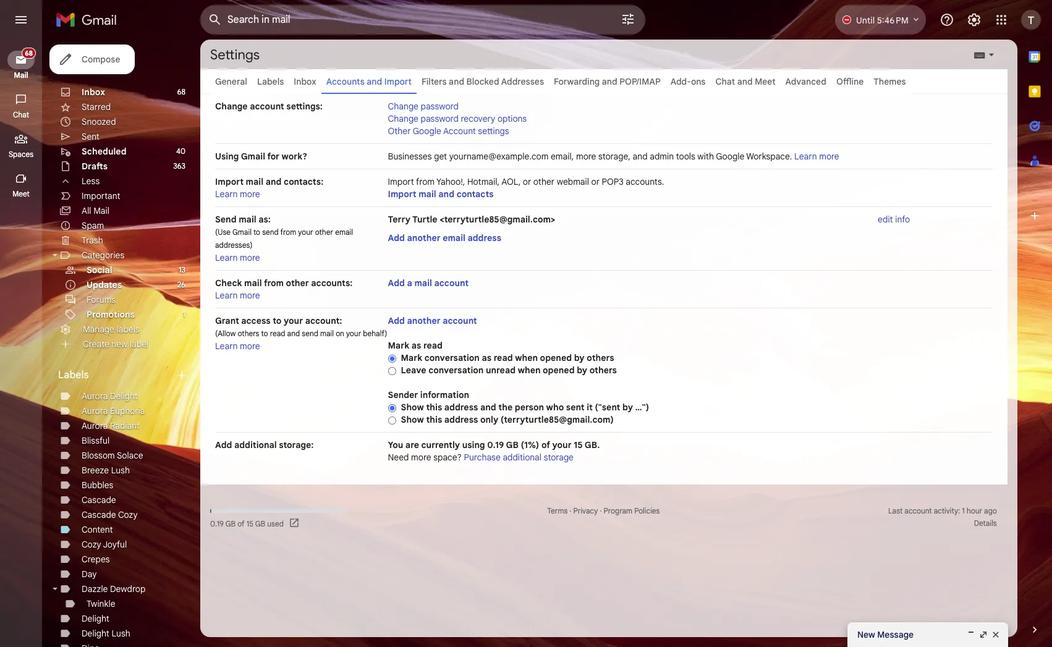 Task type: describe. For each thing, give the bounding box(es) containing it.
0.19 inside footer
[[210, 519, 224, 529]]

add-
[[671, 76, 691, 87]]

aol,
[[502, 176, 521, 187]]

other
[[388, 126, 411, 137]]

learn more link for businesses get yourname@example.com email, more storage, and admin tools with google workspace. learn more
[[795, 151, 840, 162]]

compose button
[[49, 45, 135, 74]]

with
[[698, 151, 714, 162]]

main menu image
[[14, 12, 28, 27]]

forwarding and pop/imap
[[554, 76, 661, 87]]

recovery
[[461, 113, 496, 124]]

show for show this address and the person who sent it ("sent by …")
[[401, 402, 424, 413]]

0.19 inside 'you are currently using 0.19 gb (1%) of your 15 gb. need more space? purchase additional storage'
[[487, 440, 504, 451]]

purchase additional storage link
[[464, 452, 574, 463]]

close image
[[991, 630, 1001, 640]]

mail inside mail "heading"
[[14, 71, 28, 80]]

program policies link
[[604, 507, 660, 516]]

…")
[[636, 402, 650, 413]]

more inside import mail and contacts: learn more
[[240, 189, 260, 200]]

work?
[[282, 151, 307, 162]]

15 inside 'you are currently using 0.19 gb (1%) of your 15 gb. need more space? purchase additional storage'
[[574, 440, 583, 451]]

1 aurora from the top
[[82, 391, 108, 402]]

aurora euphoria link
[[82, 406, 145, 417]]

new message
[[858, 630, 914, 641]]

and right filters
[[449, 76, 465, 87]]

snoozed
[[82, 116, 116, 127]]

others for (allow
[[238, 329, 259, 338]]

blocked
[[467, 76, 500, 87]]

1 horizontal spatial google
[[716, 151, 745, 162]]

dewdrop
[[110, 584, 146, 595]]

1 vertical spatial others
[[587, 353, 615, 364]]

dazzle dewdrop link
[[82, 584, 146, 595]]

add for add another email address
[[388, 233, 405, 244]]

accounts
[[326, 76, 365, 87]]

1 horizontal spatial to
[[261, 329, 268, 338]]

and left pop/imap
[[602, 76, 618, 87]]

mail inside import from yahoo!, hotmail, aol, or other webmail or pop3 accounts. import mail and contacts
[[419, 189, 436, 200]]

who
[[547, 402, 564, 413]]

account right 'a'
[[435, 278, 469, 289]]

ago
[[985, 507, 997, 516]]

delight for delight link
[[82, 614, 109, 625]]

blossom
[[82, 450, 115, 461]]

minimize image
[[967, 630, 977, 640]]

email inside send mail as: (use gmail to send from your other email addresses) learn more
[[335, 228, 353, 237]]

other google account settings link
[[388, 126, 509, 137]]

message
[[878, 630, 914, 641]]

info
[[896, 214, 911, 225]]

euphoria
[[110, 406, 145, 417]]

storage,
[[599, 151, 631, 162]]

mail right 'a'
[[415, 278, 432, 289]]

68 link
[[7, 48, 36, 69]]

gmail image
[[56, 7, 123, 32]]

bubbles
[[82, 480, 113, 491]]

Leave conversation unread when opened by others radio
[[388, 367, 396, 376]]

are
[[406, 440, 419, 451]]

storage:
[[279, 440, 314, 451]]

hotmail,
[[468, 176, 500, 187]]

social
[[87, 265, 112, 276]]

spaces
[[9, 150, 33, 159]]

import mail and contacts: learn more
[[215, 176, 324, 200]]

from inside send mail as: (use gmail to send from your other email addresses) learn more
[[281, 228, 296, 237]]

all
[[82, 205, 91, 216]]

and up only
[[481, 402, 497, 413]]

aurora radiant link
[[82, 421, 140, 432]]

cozy joyful link
[[82, 539, 127, 550]]

more inside "grant access to your account: (allow others to read and send mail on your behalf) learn more"
[[240, 341, 260, 352]]

important
[[82, 191, 120, 202]]

mark for mark as read
[[388, 340, 410, 351]]

manage labels link
[[83, 324, 140, 335]]

using
[[215, 151, 239, 162]]

add for add another account
[[388, 315, 405, 327]]

1 password from the top
[[421, 101, 459, 112]]

conversation for unread
[[429, 365, 484, 376]]

15 inside footer
[[247, 519, 254, 529]]

change password recovery options link
[[388, 113, 527, 124]]

privacy
[[574, 507, 598, 516]]

solace
[[117, 450, 143, 461]]

2 cascade from the top
[[82, 510, 116, 521]]

1 horizontal spatial 68
[[177, 87, 186, 96]]

0 vertical spatial by
[[574, 353, 585, 364]]

send
[[215, 214, 237, 225]]

compose
[[82, 54, 120, 65]]

follow link to manage storage image
[[289, 518, 301, 530]]

1 vertical spatial when
[[518, 365, 541, 376]]

1 horizontal spatial inbox link
[[294, 76, 316, 87]]

accounts.
[[626, 176, 665, 187]]

cascade cozy link
[[82, 510, 138, 521]]

mark for mark conversation as read when opened by others
[[401, 353, 423, 364]]

last
[[889, 507, 903, 516]]

1 vertical spatial as
[[482, 353, 492, 364]]

2 or from the left
[[592, 176, 600, 187]]

activity:
[[934, 507, 961, 516]]

learn inside send mail as: (use gmail to send from your other email addresses) learn more
[[215, 252, 238, 263]]

account down add a mail account link
[[443, 315, 477, 327]]

grant access to your account: (allow others to read and send mail on your behalf) learn more
[[215, 315, 387, 352]]

terry
[[388, 214, 411, 225]]

26
[[177, 280, 186, 289]]

footer containing terms
[[200, 505, 1008, 530]]

labels for labels link
[[257, 76, 284, 87]]

2 · from the left
[[600, 507, 602, 516]]

of inside 'you are currently using 0.19 gb (1%) of your 15 gb. need more space? purchase additional storage'
[[542, 440, 550, 451]]

1 · from the left
[[570, 507, 572, 516]]

delight for delight lush
[[82, 628, 109, 640]]

spaces heading
[[0, 150, 42, 160]]

meet inside heading
[[12, 189, 30, 199]]

settings
[[210, 46, 260, 63]]

learn more link for check mail from other accounts: learn more
[[215, 290, 260, 301]]

1 vertical spatial lush
[[112, 628, 130, 640]]

navigation containing mail
[[0, 40, 43, 648]]

1 vertical spatial opened
[[543, 365, 575, 376]]

learn more link for import mail and contacts: learn more
[[215, 189, 260, 200]]

1 vertical spatial to
[[273, 315, 282, 327]]

important link
[[82, 191, 120, 202]]

sent
[[82, 131, 100, 142]]

delight inside aurora delight aurora euphoria aurora radiant blissful blossom solace breeze lush bubbles cascade cascade cozy
[[110, 391, 138, 402]]

hour
[[967, 507, 983, 516]]

1 horizontal spatial gb
[[255, 519, 265, 529]]

gb inside 'you are currently using 0.19 gb (1%) of your 15 gb. need more space? purchase additional storage'
[[506, 440, 519, 451]]

add-ons link
[[671, 76, 706, 87]]

updates link
[[87, 280, 122, 291]]

manage labels create new label
[[83, 324, 149, 350]]

1 vertical spatial by
[[577, 365, 588, 376]]

send inside "grant access to your account: (allow others to read and send mail on your behalf) learn more"
[[302, 329, 318, 338]]

address for only
[[445, 414, 478, 426]]

1 vertical spatial cozy
[[82, 539, 101, 550]]

leave conversation unread when opened by others
[[401, 365, 617, 376]]

from inside check mail from other accounts: learn more
[[264, 278, 284, 289]]

0 horizontal spatial inbox link
[[82, 87, 105, 98]]

1 cascade from the top
[[82, 495, 116, 506]]

your inside 'you are currently using 0.19 gb (1%) of your 15 gb. need more space? purchase additional storage'
[[553, 440, 572, 451]]

blossom solace link
[[82, 450, 143, 461]]

social link
[[87, 265, 112, 276]]

person
[[515, 402, 544, 413]]

0 vertical spatial opened
[[540, 353, 572, 364]]

blissful
[[82, 435, 110, 447]]

filters and blocked addresses
[[422, 76, 544, 87]]

general
[[215, 76, 247, 87]]

import up change password link
[[385, 76, 412, 87]]

sender
[[388, 390, 418, 401]]

import inside import mail and contacts: learn more
[[215, 176, 244, 187]]

details
[[975, 519, 997, 528]]

to inside send mail as: (use gmail to send from your other email addresses) learn more
[[254, 228, 260, 237]]

mail heading
[[0, 71, 42, 80]]

google inside the change password change password recovery options other google account settings
[[413, 126, 441, 137]]

manage
[[83, 324, 114, 335]]

address for and
[[445, 402, 478, 413]]

and inside import from yahoo!, hotmail, aol, or other webmail or pop3 accounts. import mail and contacts
[[439, 189, 455, 200]]

addresses
[[501, 76, 544, 87]]

Show this address only (terryturtle85@gmail.com) radio
[[388, 416, 396, 425]]

breeze lush link
[[82, 465, 130, 476]]

day link
[[82, 569, 97, 580]]

accounts:
[[311, 278, 353, 289]]

learn more link down "(allow"
[[215, 341, 260, 352]]

cozy joyful
[[82, 539, 127, 550]]

change password link
[[388, 101, 459, 112]]

learn right workspace.
[[795, 151, 817, 162]]

(terryturtle85@gmail.com)
[[501, 414, 614, 426]]

additional inside 'you are currently using 0.19 gb (1%) of your 15 gb. need more space? purchase additional storage'
[[503, 452, 542, 463]]

webmail
[[557, 176, 589, 187]]

labels link
[[257, 76, 284, 87]]

cozy inside aurora delight aurora euphoria aurora radiant blissful blossom solace breeze lush bubbles cascade cascade cozy
[[118, 510, 138, 521]]

1 horizontal spatial meet
[[755, 76, 776, 87]]

and inside "grant access to your account: (allow others to read and send mail on your behalf) learn more"
[[287, 329, 300, 338]]

0 horizontal spatial 1
[[183, 310, 186, 319]]

forums link
[[87, 294, 116, 306]]

inbox for the right inbox link
[[294, 76, 316, 87]]

2 password from the top
[[421, 113, 459, 124]]

0 vertical spatial address
[[468, 233, 502, 244]]

your left account:
[[284, 315, 303, 327]]

create
[[83, 339, 109, 350]]

Mark conversation as read when opened by others radio
[[388, 354, 396, 364]]

0 vertical spatial 68
[[25, 49, 33, 58]]



Task type: locate. For each thing, give the bounding box(es) containing it.
another for account
[[407, 315, 441, 327]]

chat for chat and meet
[[716, 76, 735, 87]]

1 vertical spatial from
[[281, 228, 296, 237]]

0 horizontal spatial to
[[254, 228, 260, 237]]

another for email
[[407, 233, 441, 244]]

2 vertical spatial read
[[494, 353, 513, 364]]

1 vertical spatial address
[[445, 402, 478, 413]]

others
[[238, 329, 259, 338], [587, 353, 615, 364], [590, 365, 617, 376]]

1 vertical spatial send
[[302, 329, 318, 338]]

1 vertical spatial additional
[[503, 452, 542, 463]]

cascade down bubbles link
[[82, 495, 116, 506]]

footer
[[200, 505, 1008, 530]]

from up access
[[264, 278, 284, 289]]

navigation
[[0, 40, 43, 648]]

1 vertical spatial 68
[[177, 87, 186, 96]]

address down information
[[445, 402, 478, 413]]

add for add additional storage:
[[215, 440, 232, 451]]

2 this from the top
[[426, 414, 442, 426]]

1 horizontal spatial 15
[[574, 440, 583, 451]]

of inside footer
[[238, 519, 245, 529]]

mail inside check mail from other accounts: learn more
[[244, 278, 262, 289]]

mark as read
[[388, 340, 443, 351]]

chat for chat
[[13, 110, 29, 119]]

learn more link right workspace.
[[795, 151, 840, 162]]

· right terms "link"
[[570, 507, 572, 516]]

0 vertical spatial additional
[[234, 440, 277, 451]]

purchase
[[464, 452, 501, 463]]

1 inside last account activity: 1 hour ago details
[[963, 507, 965, 516]]

to right access
[[273, 315, 282, 327]]

0 horizontal spatial as
[[412, 340, 421, 351]]

meet
[[755, 76, 776, 87], [12, 189, 30, 199]]

and left admin
[[633, 151, 648, 162]]

password up other google account settings link
[[421, 113, 459, 124]]

email up "accounts:"
[[335, 228, 353, 237]]

your inside send mail as: (use gmail to send from your other email addresses) learn more
[[298, 228, 313, 237]]

show down sender on the left bottom of the page
[[401, 402, 424, 413]]

opened up leave conversation unread when opened by others
[[540, 353, 572, 364]]

another up mark as read
[[407, 315, 441, 327]]

chat and meet link
[[716, 76, 776, 87]]

2 vertical spatial by
[[623, 402, 633, 413]]

gmail
[[241, 151, 265, 162], [233, 228, 252, 237]]

access
[[241, 315, 271, 327]]

your down the contacts:
[[298, 228, 313, 237]]

mail inside import mail and contacts: learn more
[[246, 176, 264, 187]]

0 horizontal spatial gb
[[226, 519, 236, 529]]

show
[[401, 402, 424, 413], [401, 414, 424, 426]]

pop/imap
[[620, 76, 661, 87]]

1 vertical spatial mark
[[401, 353, 423, 364]]

learn more link down addresses)
[[215, 252, 260, 263]]

mark up 'leave'
[[401, 353, 423, 364]]

0 vertical spatial other
[[534, 176, 555, 187]]

1 horizontal spatial email
[[443, 233, 466, 244]]

chat and meet
[[716, 76, 776, 87]]

check mail from other accounts: learn more
[[215, 278, 353, 301]]

businesses get yourname@example.com email, more storage, and admin tools with google workspace. learn more
[[388, 151, 840, 162]]

currently
[[422, 440, 460, 451]]

lush
[[111, 465, 130, 476], [112, 628, 130, 640]]

read inside "grant access to your account: (allow others to read and send mail on your behalf) learn more"
[[270, 329, 285, 338]]

2 vertical spatial address
[[445, 414, 478, 426]]

turtle
[[413, 214, 438, 225]]

pop out image
[[979, 630, 989, 640]]

as
[[412, 340, 421, 351], [482, 353, 492, 364]]

behalf)
[[363, 329, 387, 338]]

mail left on
[[320, 329, 334, 338]]

cascade down cascade link
[[82, 510, 116, 521]]

and down yahoo!,
[[439, 189, 455, 200]]

1 vertical spatial chat
[[13, 110, 29, 119]]

0 vertical spatial this
[[426, 402, 442, 413]]

1 vertical spatial meet
[[12, 189, 30, 199]]

or right 'aol,'
[[523, 176, 531, 187]]

1 horizontal spatial 1
[[963, 507, 965, 516]]

account inside last account activity: 1 hour ago details
[[905, 507, 932, 516]]

opened up who on the right bottom
[[543, 365, 575, 376]]

learn down addresses)
[[215, 252, 238, 263]]

address left only
[[445, 414, 478, 426]]

lush inside aurora delight aurora euphoria aurora radiant blissful blossom solace breeze lush bubbles cascade cascade cozy
[[111, 465, 130, 476]]

other left webmail
[[534, 176, 555, 187]]

1 horizontal spatial cozy
[[118, 510, 138, 521]]

of left the used
[[238, 519, 245, 529]]

scheduled
[[82, 146, 127, 157]]

1 horizontal spatial as
[[482, 353, 492, 364]]

another down turtle
[[407, 233, 441, 244]]

conversation for as
[[425, 353, 480, 364]]

read
[[270, 329, 285, 338], [424, 340, 443, 351], [494, 353, 513, 364]]

options
[[498, 113, 527, 124]]

1 left hour
[[963, 507, 965, 516]]

0 vertical spatial read
[[270, 329, 285, 338]]

labels heading
[[58, 369, 176, 382]]

account down labels link
[[250, 101, 284, 112]]

support image
[[940, 12, 955, 27]]

account right last
[[905, 507, 932, 516]]

sent link
[[82, 131, 100, 142]]

and down check mail from other accounts: learn more
[[287, 329, 300, 338]]

address
[[468, 233, 502, 244], [445, 402, 478, 413], [445, 414, 478, 426]]

1 this from the top
[[426, 402, 442, 413]]

0 vertical spatial cascade
[[82, 495, 116, 506]]

labels down create
[[58, 369, 89, 382]]

0 vertical spatial to
[[254, 228, 260, 237]]

send down account:
[[302, 329, 318, 338]]

grant
[[215, 315, 239, 327]]

2 another from the top
[[407, 315, 441, 327]]

add another email address
[[388, 233, 502, 244]]

<terryturtle85@gmail.com>
[[440, 214, 556, 225]]

send down as:
[[262, 228, 279, 237]]

15 left gb.
[[574, 440, 583, 451]]

0 vertical spatial meet
[[755, 76, 776, 87]]

to down as:
[[254, 228, 260, 237]]

0 vertical spatial cozy
[[118, 510, 138, 521]]

1 vertical spatial read
[[424, 340, 443, 351]]

other left "accounts:"
[[286, 278, 309, 289]]

68 left general link
[[177, 87, 186, 96]]

storage
[[544, 452, 574, 463]]

mail inside the important all mail spam trash
[[93, 205, 109, 216]]

mail down using gmail for work?
[[246, 176, 264, 187]]

1 horizontal spatial inbox
[[294, 76, 316, 87]]

import up terry
[[388, 189, 417, 200]]

themes
[[874, 76, 907, 87]]

0 vertical spatial as
[[412, 340, 421, 351]]

send mail as: (use gmail to send from your other email addresses) learn more
[[215, 214, 353, 263]]

1 another from the top
[[407, 233, 441, 244]]

google down change password link
[[413, 126, 441, 137]]

lush down "twinkle" link
[[112, 628, 130, 640]]

others for by
[[590, 365, 617, 376]]

1 vertical spatial mail
[[93, 205, 109, 216]]

1 vertical spatial of
[[238, 519, 245, 529]]

lush down blossom solace link
[[111, 465, 130, 476]]

gmail left for at the top left
[[241, 151, 265, 162]]

learn inside "grant access to your account: (allow others to read and send mail on your behalf) learn more"
[[215, 341, 238, 352]]

mail left as:
[[239, 214, 256, 225]]

read down access
[[270, 329, 285, 338]]

snoozed link
[[82, 116, 116, 127]]

less button
[[49, 174, 193, 189]]

account:
[[305, 315, 342, 327]]

delight down delight link
[[82, 628, 109, 640]]

2 aurora from the top
[[82, 406, 108, 417]]

more inside send mail as: (use gmail to send from your other email addresses) learn more
[[240, 252, 260, 263]]

mail inside "grant access to your account: (allow others to read and send mail on your behalf) learn more"
[[320, 329, 334, 338]]

read down the add another account
[[424, 340, 443, 351]]

0 vertical spatial of
[[542, 440, 550, 451]]

0 horizontal spatial 0.19
[[210, 519, 224, 529]]

email
[[335, 228, 353, 237], [443, 233, 466, 244]]

import down using
[[215, 176, 244, 187]]

0.19 gb of 15 gb used
[[210, 519, 284, 529]]

unread
[[486, 365, 516, 376]]

inbox up starred
[[82, 87, 105, 98]]

account
[[443, 126, 476, 137]]

other inside import from yahoo!, hotmail, aol, or other webmail or pop3 accounts. import mail and contacts
[[534, 176, 555, 187]]

0 vertical spatial password
[[421, 101, 459, 112]]

2 show from the top
[[401, 414, 424, 426]]

as up 'unread'
[[482, 353, 492, 364]]

meet heading
[[0, 189, 42, 199]]

change for change account settings:
[[215, 101, 248, 112]]

chat heading
[[0, 110, 42, 120]]

send inside send mail as: (use gmail to send from your other email addresses) learn more
[[262, 228, 279, 237]]

updates
[[87, 280, 122, 291]]

0 vertical spatial lush
[[111, 465, 130, 476]]

0 horizontal spatial labels
[[58, 369, 89, 382]]

1 horizontal spatial 0.19
[[487, 440, 504, 451]]

Search in mail search field
[[200, 5, 646, 35]]

joyful
[[103, 539, 127, 550]]

delight lush link
[[82, 628, 130, 640]]

last account activity: 1 hour ago details
[[889, 507, 997, 528]]

gb
[[506, 440, 519, 451], [226, 519, 236, 529], [255, 519, 265, 529]]

delight up the euphoria
[[110, 391, 138, 402]]

0 vertical spatial delight
[[110, 391, 138, 402]]

inbox for the leftmost inbox link
[[82, 87, 105, 98]]

0 vertical spatial gmail
[[241, 151, 265, 162]]

new
[[112, 339, 128, 350]]

change account settings:
[[215, 101, 323, 112]]

change for change password change password recovery options other google account settings
[[388, 101, 419, 112]]

add for add a mail account
[[388, 278, 405, 289]]

gmail inside send mail as: (use gmail to send from your other email addresses) learn more
[[233, 228, 252, 237]]

your right on
[[346, 329, 361, 338]]

mark
[[388, 340, 410, 351], [401, 353, 423, 364]]

privacy link
[[574, 507, 598, 516]]

· right privacy link at the right of page
[[600, 507, 602, 516]]

other inside check mail from other accounts: learn more
[[286, 278, 309, 289]]

0 vertical spatial show
[[401, 402, 424, 413]]

addresses)
[[215, 241, 253, 250]]

labels
[[257, 76, 284, 87], [58, 369, 89, 382]]

learn down "(allow"
[[215, 341, 238, 352]]

0 vertical spatial mark
[[388, 340, 410, 351]]

1 vertical spatial gmail
[[233, 228, 252, 237]]

others inside "grant access to your account: (allow others to read and send mail on your behalf) learn more"
[[238, 329, 259, 338]]

1 horizontal spatial read
[[424, 340, 443, 351]]

0 horizontal spatial read
[[270, 329, 285, 338]]

aurora down aurora delight link
[[82, 406, 108, 417]]

from up import mail and contacts link
[[416, 176, 435, 187]]

0 horizontal spatial ·
[[570, 507, 572, 516]]

0 horizontal spatial additional
[[234, 440, 277, 451]]

contacts:
[[284, 176, 324, 187]]

advanced search options image
[[616, 7, 641, 32]]

0 horizontal spatial of
[[238, 519, 245, 529]]

and down for at the top left
[[266, 176, 282, 187]]

other up "accounts:"
[[315, 228, 333, 237]]

breeze
[[82, 465, 109, 476]]

1 vertical spatial delight
[[82, 614, 109, 625]]

add-ons
[[671, 76, 706, 87]]

mail inside send mail as: (use gmail to send from your other email addresses) learn more
[[239, 214, 256, 225]]

spam
[[82, 220, 104, 231]]

1 vertical spatial cascade
[[82, 510, 116, 521]]

0 vertical spatial google
[[413, 126, 441, 137]]

address down terry turtle <terryturtle85@gmail.com>
[[468, 233, 502, 244]]

1 horizontal spatial additional
[[503, 452, 542, 463]]

to down access
[[261, 329, 268, 338]]

dazzle
[[82, 584, 108, 595]]

and inside import mail and contacts: learn more
[[266, 176, 282, 187]]

0 vertical spatial 15
[[574, 440, 583, 451]]

1 vertical spatial google
[[716, 151, 745, 162]]

show for show this address only (terryturtle85@gmail.com)
[[401, 414, 424, 426]]

and right the accounts at the left
[[367, 76, 382, 87]]

1 horizontal spatial ·
[[600, 507, 602, 516]]

more up as:
[[240, 189, 260, 200]]

0 horizontal spatial 15
[[247, 519, 254, 529]]

learn more link down check
[[215, 290, 260, 301]]

mail down important
[[93, 205, 109, 216]]

delight down "twinkle"
[[82, 614, 109, 625]]

mark up the mark conversation as read when opened by others radio
[[388, 340, 410, 351]]

important all mail spam trash
[[82, 191, 120, 246]]

(1%)
[[521, 440, 540, 451]]

add another email address link
[[388, 233, 502, 244]]

policies
[[635, 507, 660, 516]]

·
[[570, 507, 572, 516], [600, 507, 602, 516]]

1 vertical spatial show
[[401, 414, 424, 426]]

1 horizontal spatial send
[[302, 329, 318, 338]]

twinkle link
[[87, 599, 115, 610]]

more inside check mail from other accounts: learn more
[[240, 290, 260, 301]]

0 vertical spatial send
[[262, 228, 279, 237]]

tab list
[[1018, 40, 1053, 603]]

promotions link
[[87, 309, 135, 320]]

1 or from the left
[[523, 176, 531, 187]]

offline
[[837, 76, 864, 87]]

show right show this address only (terryturtle85@gmail.com) option on the bottom left
[[401, 414, 424, 426]]

2 vertical spatial aurora
[[82, 421, 108, 432]]

0.19 left the used
[[210, 519, 224, 529]]

workspace.
[[747, 151, 793, 162]]

0 vertical spatial chat
[[716, 76, 735, 87]]

change
[[215, 101, 248, 112], [388, 101, 419, 112], [388, 113, 419, 124]]

0 horizontal spatial mail
[[14, 71, 28, 80]]

twinkle
[[87, 599, 115, 610]]

crepes
[[82, 554, 110, 565]]

aurora delight aurora euphoria aurora radiant blissful blossom solace breeze lush bubbles cascade cascade cozy
[[82, 391, 145, 521]]

inbox link up the settings:
[[294, 76, 316, 87]]

need
[[388, 452, 409, 463]]

email down terry turtle <terryturtle85@gmail.com>
[[443, 233, 466, 244]]

from down import mail and contacts: learn more
[[281, 228, 296, 237]]

from inside import from yahoo!, hotmail, aol, or other webmail or pop3 accounts. import mail and contacts
[[416, 176, 435, 187]]

learn inside check mail from other accounts: learn more
[[215, 290, 238, 301]]

0.19 up purchase
[[487, 440, 504, 451]]

0 vertical spatial when
[[515, 353, 538, 364]]

0 vertical spatial another
[[407, 233, 441, 244]]

details link
[[975, 519, 997, 528]]

information
[[420, 390, 470, 401]]

settings image
[[967, 12, 982, 27]]

delight
[[110, 391, 138, 402], [82, 614, 109, 625], [82, 628, 109, 640]]

your up storage
[[553, 440, 572, 451]]

spam link
[[82, 220, 104, 231]]

15 left the used
[[247, 519, 254, 529]]

2 vertical spatial to
[[261, 329, 268, 338]]

starred
[[82, 101, 111, 113]]

offline link
[[837, 76, 864, 87]]

when down mark conversation as read when opened by others
[[518, 365, 541, 376]]

meet down spaces 'heading'
[[12, 189, 30, 199]]

using
[[463, 440, 485, 451]]

select input tool image
[[988, 50, 996, 59]]

1 show from the top
[[401, 402, 424, 413]]

more right workspace.
[[820, 151, 840, 162]]

0 vertical spatial 0.19
[[487, 440, 504, 451]]

0 vertical spatial conversation
[[425, 353, 480, 364]]

or
[[523, 176, 531, 187], [592, 176, 600, 187]]

from
[[416, 176, 435, 187], [281, 228, 296, 237], [264, 278, 284, 289]]

more down the 'are'
[[411, 452, 432, 463]]

3 aurora from the top
[[82, 421, 108, 432]]

Search in mail text field
[[228, 14, 586, 26]]

labels up change account settings:
[[257, 76, 284, 87]]

learn inside import mail and contacts: learn more
[[215, 189, 238, 200]]

show this address only (terryturtle85@gmail.com)
[[401, 414, 614, 426]]

0 horizontal spatial 68
[[25, 49, 33, 58]]

1 vertical spatial password
[[421, 113, 459, 124]]

0.19
[[487, 440, 504, 451], [210, 519, 224, 529]]

cozy up joyful
[[118, 510, 138, 521]]

blissful link
[[82, 435, 110, 447]]

2 vertical spatial delight
[[82, 628, 109, 640]]

0 horizontal spatial chat
[[13, 110, 29, 119]]

1 vertical spatial another
[[407, 315, 441, 327]]

1 horizontal spatial labels
[[257, 76, 284, 87]]

settings
[[478, 126, 509, 137]]

inbox up the settings:
[[294, 76, 316, 87]]

read up 'unread'
[[494, 353, 513, 364]]

search in mail image
[[204, 9, 226, 31]]

0 horizontal spatial or
[[523, 176, 531, 187]]

general link
[[215, 76, 247, 87]]

363
[[173, 161, 186, 171]]

and right ons on the top right of page
[[738, 76, 753, 87]]

1 vertical spatial conversation
[[429, 365, 484, 376]]

more right the email,
[[576, 151, 597, 162]]

learn down check
[[215, 290, 238, 301]]

mail right check
[[244, 278, 262, 289]]

aurora up the aurora euphoria 'link'
[[82, 391, 108, 402]]

this for show this address only (terryturtle85@gmail.com)
[[426, 414, 442, 426]]

Show this address and the person who sent it ("sent by …") radio
[[388, 404, 396, 413]]

new
[[858, 630, 876, 641]]

1 vertical spatial this
[[426, 414, 442, 426]]

2 vertical spatial other
[[286, 278, 309, 289]]

leave
[[401, 365, 427, 376]]

2 horizontal spatial gb
[[506, 440, 519, 451]]

1 vertical spatial labels
[[58, 369, 89, 382]]

import down businesses
[[388, 176, 414, 187]]

1 vertical spatial aurora
[[82, 406, 108, 417]]

chat inside heading
[[13, 110, 29, 119]]

1 horizontal spatial mail
[[93, 205, 109, 216]]

1 horizontal spatial chat
[[716, 76, 735, 87]]

1 horizontal spatial of
[[542, 440, 550, 451]]

learn up send
[[215, 189, 238, 200]]

labels for labels heading
[[58, 369, 89, 382]]

chat right ons on the top right of page
[[716, 76, 735, 87]]

0 horizontal spatial other
[[286, 278, 309, 289]]

more down access
[[240, 341, 260, 352]]

other inside send mail as: (use gmail to send from your other email addresses) learn more
[[315, 228, 333, 237]]

this for show this address and the person who sent it ("sent by …")
[[426, 402, 442, 413]]

additional left the storage:
[[234, 440, 277, 451]]

more inside 'you are currently using 0.19 gb (1%) of your 15 gb. need more space? purchase additional storage'
[[411, 452, 432, 463]]

1 horizontal spatial or
[[592, 176, 600, 187]]

or left "pop3" on the top of page
[[592, 176, 600, 187]]

(allow
[[215, 329, 236, 338]]

1 vertical spatial 15
[[247, 519, 254, 529]]

filters and blocked addresses link
[[422, 76, 544, 87]]

crepes link
[[82, 554, 110, 565]]



Task type: vqa. For each thing, say whether or not it's contained in the screenshot.


